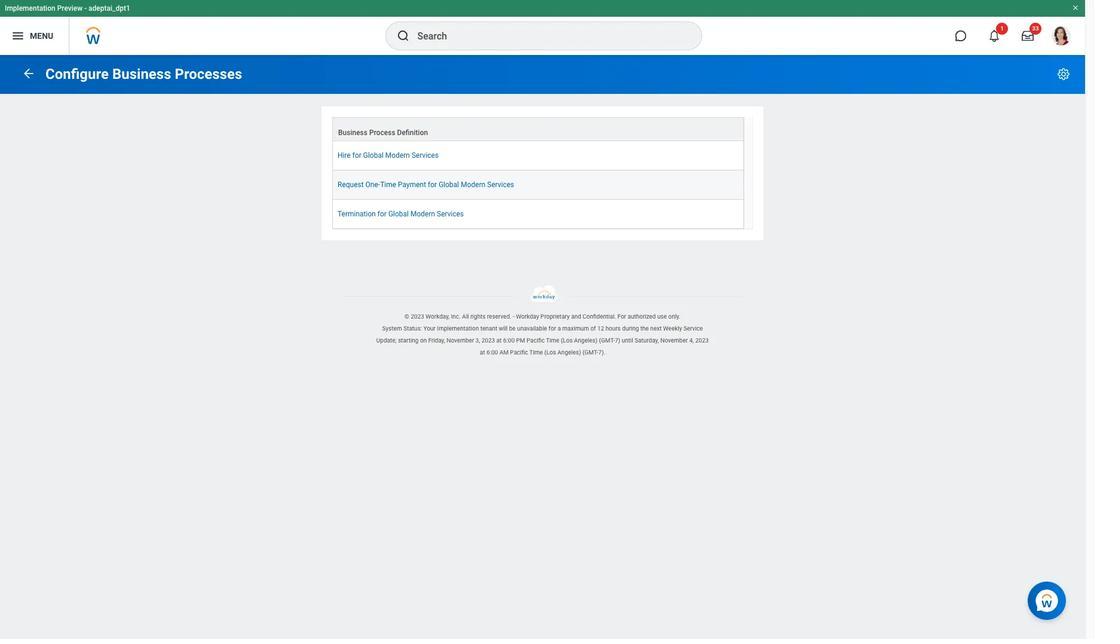 Task type: vqa. For each thing, say whether or not it's contained in the screenshot.
the leftmost business
yes



Task type: locate. For each thing, give the bounding box(es) containing it.
1 vertical spatial time
[[546, 337, 560, 344]]

1 horizontal spatial implementation
[[437, 325, 479, 332]]

of
[[591, 325, 596, 332]]

0 vertical spatial angeles)
[[574, 337, 598, 344]]

0 vertical spatial global
[[363, 151, 384, 160]]

1 horizontal spatial global
[[389, 210, 409, 218]]

0 vertical spatial (los
[[561, 337, 573, 344]]

(gmt-
[[599, 337, 615, 344], [583, 349, 599, 356]]

footer
[[0, 285, 1086, 359]]

payment
[[398, 181, 426, 189]]

- up be
[[513, 313, 515, 320]]

- right the preview
[[84, 4, 87, 13]]

4,
[[690, 337, 694, 344]]

maximum
[[563, 325, 589, 332]]

rights
[[471, 313, 486, 320]]

time left payment
[[380, 181, 396, 189]]

close environment banner image
[[1073, 4, 1080, 11]]

reserved.
[[487, 313, 512, 320]]

1 vertical spatial implementation
[[437, 325, 479, 332]]

modern for hire for global modern services
[[386, 151, 410, 160]]

termination for global modern services
[[338, 210, 464, 218]]

friday,
[[428, 337, 445, 344]]

-
[[84, 4, 87, 13], [513, 313, 515, 320]]

hire
[[338, 151, 351, 160]]

global down the process
[[363, 151, 384, 160]]

angeles)
[[574, 337, 598, 344], [558, 349, 581, 356]]

(los down the maximum
[[561, 337, 573, 344]]

inc.
[[451, 313, 461, 320]]

1 vertical spatial global
[[439, 181, 459, 189]]

only.
[[669, 313, 681, 320]]

1 vertical spatial -
[[513, 313, 515, 320]]

0 vertical spatial services
[[412, 151, 439, 160]]

1
[[1001, 25, 1004, 32]]

2 vertical spatial time
[[530, 349, 543, 356]]

(los down unavailable
[[545, 349, 556, 356]]

0 horizontal spatial implementation
[[5, 4, 55, 13]]

1 horizontal spatial -
[[513, 313, 515, 320]]

0 horizontal spatial -
[[84, 4, 87, 13]]

1 horizontal spatial 6:00
[[503, 337, 515, 344]]

global right payment
[[439, 181, 459, 189]]

0 vertical spatial implementation
[[5, 4, 55, 13]]

service
[[684, 325, 703, 332]]

time
[[380, 181, 396, 189], [546, 337, 560, 344], [530, 349, 543, 356]]

2 november from the left
[[661, 337, 688, 344]]

hours
[[606, 325, 621, 332]]

2 horizontal spatial time
[[546, 337, 560, 344]]

global for termination for global modern services
[[389, 210, 409, 218]]

services for hire for global modern services
[[412, 151, 439, 160]]

global down payment
[[389, 210, 409, 218]]

inbox large image
[[1022, 30, 1034, 42]]

process
[[369, 129, 396, 137]]

services
[[412, 151, 439, 160], [487, 181, 514, 189], [437, 210, 464, 218]]

at down 3,
[[480, 349, 485, 356]]

2 horizontal spatial global
[[439, 181, 459, 189]]

1 vertical spatial angeles)
[[558, 349, 581, 356]]

2 vertical spatial global
[[389, 210, 409, 218]]

use
[[658, 313, 667, 320]]

for inside © 2023 workday, inc. all rights reserved. - workday proprietary and confidential. for authorized use only. system status: your implementation tenant will be unavailable for a maximum of 12 hours during the next weekly service update; starting on friday, november 3, 2023 at 6:00 pm pacific time (los angeles) (gmt-7) until saturday, november 4, 2023 at 6:00 am pacific time (los angeles) (gmt-7).
[[549, 325, 556, 332]]

angeles) down the maximum
[[558, 349, 581, 356]]

saturday,
[[635, 337, 659, 344]]

2023 right 3,
[[482, 337, 495, 344]]

0 horizontal spatial global
[[363, 151, 384, 160]]

at down will
[[497, 337, 502, 344]]

0 horizontal spatial at
[[480, 349, 485, 356]]

2 horizontal spatial 2023
[[696, 337, 709, 344]]

1 vertical spatial at
[[480, 349, 485, 356]]

33 button
[[1015, 23, 1042, 49]]

services for termination for global modern services
[[437, 210, 464, 218]]

2 vertical spatial services
[[437, 210, 464, 218]]

(los
[[561, 337, 573, 344], [545, 349, 556, 356]]

2023 right 4,
[[696, 337, 709, 344]]

modern for termination for global modern services
[[411, 210, 435, 218]]

angeles) down of
[[574, 337, 598, 344]]

2023 right the ©
[[411, 313, 424, 320]]

business
[[112, 66, 171, 83], [338, 129, 368, 137]]

1 horizontal spatial business
[[338, 129, 368, 137]]

starting
[[398, 337, 419, 344]]

1 horizontal spatial modern
[[411, 210, 435, 218]]

previous page image
[[22, 66, 36, 80]]

will
[[499, 325, 508, 332]]

status:
[[404, 325, 422, 332]]

(gmt- up 7).
[[599, 337, 615, 344]]

november
[[447, 337, 474, 344], [661, 337, 688, 344]]

menu button
[[0, 17, 69, 55]]

0 vertical spatial -
[[84, 4, 87, 13]]

time down unavailable
[[530, 349, 543, 356]]

implementation
[[5, 4, 55, 13], [437, 325, 479, 332]]

6:00
[[503, 337, 515, 344], [487, 349, 498, 356]]

0 horizontal spatial november
[[447, 337, 474, 344]]

0 vertical spatial business
[[112, 66, 171, 83]]

modern
[[386, 151, 410, 160], [461, 181, 486, 189], [411, 210, 435, 218]]

6:00 left the pm
[[503, 337, 515, 344]]

pm
[[516, 337, 525, 344]]

implementation down 'inc.'
[[437, 325, 479, 332]]

1 vertical spatial 6:00
[[487, 349, 498, 356]]

2 horizontal spatial modern
[[461, 181, 486, 189]]

menu banner
[[0, 0, 1086, 55]]

workday,
[[426, 313, 450, 320]]

0 horizontal spatial time
[[380, 181, 396, 189]]

0 vertical spatial at
[[497, 337, 502, 344]]

1 horizontal spatial time
[[530, 349, 543, 356]]

0 vertical spatial time
[[380, 181, 396, 189]]

configure business processes main content
[[0, 55, 1086, 266]]

© 2023 workday, inc. all rights reserved. - workday proprietary and confidential. for authorized use only. system status: your implementation tenant will be unavailable for a maximum of 12 hours during the next weekly service update; starting on friday, november 3, 2023 at 6:00 pm pacific time (los angeles) (gmt-7) until saturday, november 4, 2023 at 6:00 am pacific time (los angeles) (gmt-7).
[[377, 313, 709, 356]]

for left a
[[549, 325, 556, 332]]

1 horizontal spatial at
[[497, 337, 502, 344]]

for
[[353, 151, 362, 160], [428, 181, 437, 189], [378, 210, 387, 218], [549, 325, 556, 332]]

notifications large image
[[989, 30, 1001, 42]]

1 horizontal spatial 2023
[[482, 337, 495, 344]]

7)
[[615, 337, 621, 344]]

0 horizontal spatial business
[[112, 66, 171, 83]]

processes
[[175, 66, 242, 83]]

time down a
[[546, 337, 560, 344]]

7).
[[599, 349, 606, 356]]

2023
[[411, 313, 424, 320], [482, 337, 495, 344], [696, 337, 709, 344]]

1 vertical spatial business
[[338, 129, 368, 137]]

implementation up menu dropdown button
[[5, 4, 55, 13]]

hire for global modern services link
[[338, 149, 439, 160]]

unavailable
[[517, 325, 547, 332]]

until
[[622, 337, 634, 344]]

for right payment
[[428, 181, 437, 189]]

Search Workday  search field
[[418, 23, 677, 49]]

6:00 left am
[[487, 349, 498, 356]]

pacific
[[527, 337, 545, 344], [510, 349, 528, 356]]

0 vertical spatial modern
[[386, 151, 410, 160]]

at
[[497, 337, 502, 344], [480, 349, 485, 356]]

0 horizontal spatial modern
[[386, 151, 410, 160]]

1 horizontal spatial november
[[661, 337, 688, 344]]

pacific down the pm
[[510, 349, 528, 356]]

33
[[1033, 25, 1040, 32]]

1 vertical spatial (gmt-
[[583, 349, 599, 356]]

1 vertical spatial modern
[[461, 181, 486, 189]]

november left 3,
[[447, 337, 474, 344]]

pacific down unavailable
[[527, 337, 545, 344]]

confidential.
[[583, 313, 616, 320]]

1 vertical spatial services
[[487, 181, 514, 189]]

0 vertical spatial (gmt-
[[599, 337, 615, 344]]

global
[[363, 151, 384, 160], [439, 181, 459, 189], [389, 210, 409, 218]]

update;
[[377, 337, 397, 344]]

request
[[338, 181, 364, 189]]

for
[[618, 313, 627, 320]]

november down weekly
[[661, 337, 688, 344]]

(gmt- down of
[[583, 349, 599, 356]]

0 horizontal spatial (gmt-
[[583, 349, 599, 356]]

2 vertical spatial modern
[[411, 210, 435, 218]]

1 vertical spatial (los
[[545, 349, 556, 356]]



Task type: describe. For each thing, give the bounding box(es) containing it.
configure business processes
[[45, 66, 242, 83]]

1 horizontal spatial (los
[[561, 337, 573, 344]]

for right 'termination'
[[378, 210, 387, 218]]

implementation preview -   adeptai_dpt1
[[5, 4, 130, 13]]

0 vertical spatial pacific
[[527, 337, 545, 344]]

request one-time payment for global modern services link
[[338, 178, 514, 189]]

be
[[509, 325, 516, 332]]

justify image
[[11, 29, 25, 43]]

am
[[500, 349, 509, 356]]

1 vertical spatial pacific
[[510, 349, 528, 356]]

all
[[462, 313, 469, 320]]

business process definition button
[[333, 118, 744, 140]]

request one-time payment for global modern services
[[338, 181, 514, 189]]

authorized
[[628, 313, 656, 320]]

next
[[651, 325, 662, 332]]

0 vertical spatial 6:00
[[503, 337, 515, 344]]

during
[[623, 325, 639, 332]]

3,
[[476, 337, 480, 344]]

12
[[598, 325, 604, 332]]

- inside the menu banner
[[84, 4, 87, 13]]

0 horizontal spatial 6:00
[[487, 349, 498, 356]]

0 horizontal spatial 2023
[[411, 313, 424, 320]]

profile logan mcneil image
[[1052, 26, 1071, 48]]

1 november from the left
[[447, 337, 474, 344]]

footer containing © 2023 workday, inc. all rights reserved. - workday proprietary and confidential. for authorized use only. system status: your implementation tenant will be unavailable for a maximum of 12 hours during the next weekly service update; starting on friday, november 3, 2023 at 6:00 pm pacific time (los angeles) (gmt-7) until saturday, november 4, 2023 at 6:00 am pacific time (los angeles) (gmt-7).
[[0, 285, 1086, 359]]

global for hire for global modern services
[[363, 151, 384, 160]]

business inside business process definition popup button
[[338, 129, 368, 137]]

proprietary
[[541, 313, 570, 320]]

business process definition row
[[332, 117, 744, 141]]

configure
[[45, 66, 109, 83]]

hire for global modern services
[[338, 151, 439, 160]]

definition
[[397, 129, 428, 137]]

implementation inside the menu banner
[[5, 4, 55, 13]]

system
[[382, 325, 402, 332]]

©
[[405, 313, 409, 320]]

menu
[[30, 31, 53, 40]]

configure image
[[1057, 67, 1071, 81]]

0 horizontal spatial (los
[[545, 349, 556, 356]]

termination for global modern services link
[[338, 207, 464, 218]]

implementation inside © 2023 workday, inc. all rights reserved. - workday proprietary and confidential. for authorized use only. system status: your implementation tenant will be unavailable for a maximum of 12 hours during the next weekly service update; starting on friday, november 3, 2023 at 6:00 pm pacific time (los angeles) (gmt-7) until saturday, november 4, 2023 at 6:00 am pacific time (los angeles) (gmt-7).
[[437, 325, 479, 332]]

1 button
[[982, 23, 1009, 49]]

workday
[[516, 313, 539, 320]]

and
[[572, 313, 581, 320]]

your
[[424, 325, 436, 332]]

weekly
[[664, 325, 682, 332]]

adeptai_dpt1
[[89, 4, 130, 13]]

tenant
[[481, 325, 498, 332]]

1 horizontal spatial (gmt-
[[599, 337, 615, 344]]

on
[[420, 337, 427, 344]]

search image
[[396, 29, 410, 43]]

business process definition
[[338, 129, 428, 137]]

for right hire
[[353, 151, 362, 160]]

- inside © 2023 workday, inc. all rights reserved. - workday proprietary and confidential. for authorized use only. system status: your implementation tenant will be unavailable for a maximum of 12 hours during the next weekly service update; starting on friday, november 3, 2023 at 6:00 pm pacific time (los angeles) (gmt-7) until saturday, november 4, 2023 at 6:00 am pacific time (los angeles) (gmt-7).
[[513, 313, 515, 320]]

a
[[558, 325, 561, 332]]

termination
[[338, 210, 376, 218]]

the
[[641, 325, 649, 332]]

one-
[[366, 181, 380, 189]]

preview
[[57, 4, 83, 13]]

time inside request one-time payment for global modern services link
[[380, 181, 396, 189]]



